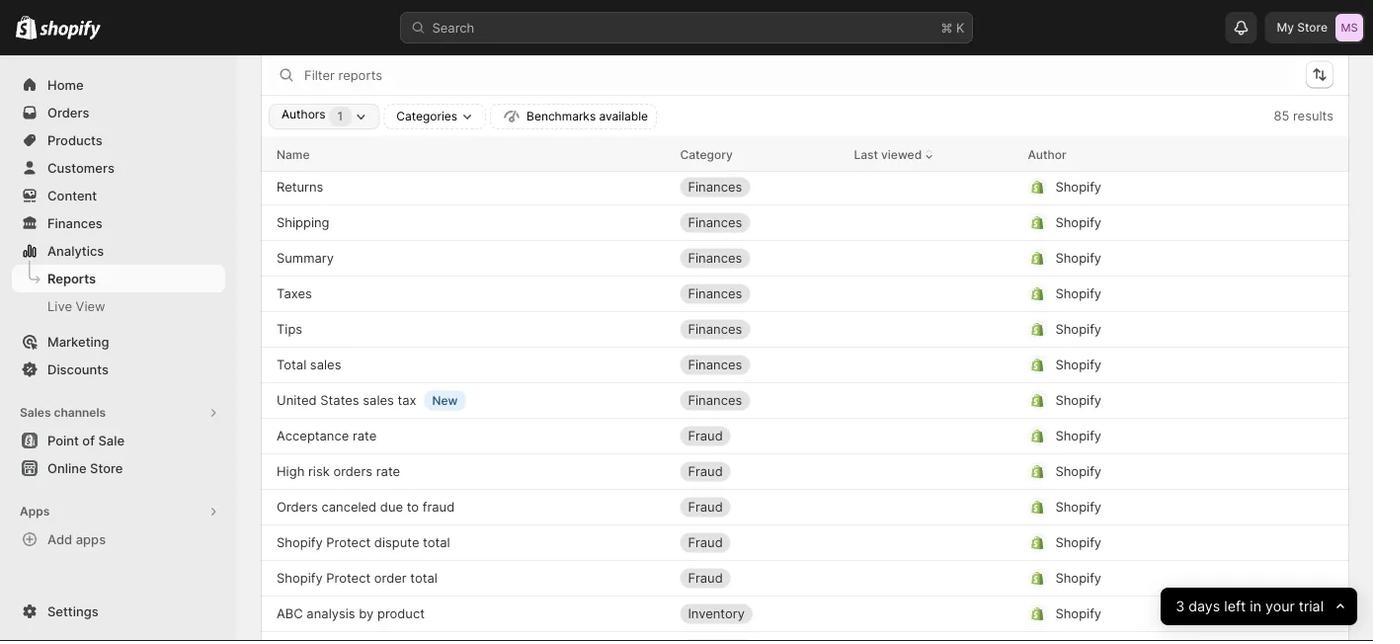 Task type: vqa. For each thing, say whether or not it's contained in the screenshot.
bottom total
yes



Task type: describe. For each thing, give the bounding box(es) containing it.
marketing
[[47, 334, 109, 349]]

row containing name
[[261, 136, 1350, 172]]

fraud cell for dispute
[[680, 528, 838, 559]]

summary link
[[277, 249, 334, 269]]

orders for orders
[[47, 105, 89, 120]]

apps button
[[12, 498, 225, 526]]

1 vertical spatial rate
[[376, 464, 400, 480]]

row containing summary
[[261, 241, 1350, 276]]

⌘ k
[[941, 20, 965, 35]]

finances cell for total sales
[[680, 350, 838, 381]]

16 row from the top
[[261, 632, 1350, 641]]

home link
[[12, 71, 225, 99]]

fraud for orders
[[688, 464, 723, 480]]

shopify for abc analysis by product
[[1056, 607, 1102, 622]]

row containing united states sales tax
[[261, 383, 1350, 418]]

tips
[[277, 322, 303, 337]]

settings
[[47, 604, 98, 619]]

apps
[[20, 504, 50, 519]]

net sales without cost
[[277, 73, 412, 88]]

high
[[277, 464, 305, 480]]

total for shopify protect dispute total
[[423, 536, 450, 551]]

total for shopify protect order total
[[410, 571, 438, 586]]

total sales link
[[277, 356, 341, 375]]

products link
[[12, 126, 225, 154]]

shopify cell for returns
[[1028, 172, 1287, 204]]

analytics
[[47, 243, 104, 258]]

⌘
[[941, 20, 953, 35]]

finances cell for taxes
[[680, 279, 838, 310]]

0 vertical spatial rate
[[353, 429, 377, 444]]

acceptance
[[277, 429, 349, 444]]

10 finances cell from the top
[[680, 385, 838, 417]]

analysis
[[307, 607, 355, 622]]

analytics link
[[12, 237, 225, 265]]

content
[[47, 188, 97, 203]]

2 finances cell from the top
[[680, 30, 838, 61]]

returns link
[[277, 178, 323, 198]]

shopify for acceptance rate
[[1056, 429, 1102, 444]]

author
[[1028, 147, 1067, 161]]

shopify cell for orders canceled due to fraud
[[1028, 492, 1287, 524]]

orders link
[[12, 99, 225, 126]]

row containing shopify protect order total
[[261, 561, 1350, 596]]

net sales without cost row
[[261, 63, 1350, 98]]

dispute
[[374, 536, 419, 551]]

order
[[374, 571, 407, 586]]

united
[[277, 393, 317, 409]]

shipping link
[[277, 213, 330, 233]]

85 results
[[1274, 108, 1334, 123]]

tips link
[[277, 320, 303, 340]]

2 vertical spatial sales
[[363, 393, 394, 409]]

finances cell for returns
[[680, 172, 838, 204]]

shopify for payments
[[1056, 144, 1102, 160]]

cost
[[386, 73, 412, 88]]

row containing abc analysis by product
[[261, 596, 1350, 632]]

reports link
[[12, 265, 225, 292]]

shopify cell for high risk orders rate
[[1028, 457, 1287, 488]]

canceled
[[322, 500, 377, 515]]

fraud for due
[[688, 500, 723, 515]]

payment by type link
[[277, 107, 379, 126]]

reports
[[47, 271, 96, 286]]

online store button
[[0, 455, 237, 482]]

protect for dispute
[[326, 536, 371, 551]]

abc analysis by product link
[[277, 605, 425, 624]]

sales
[[20, 406, 51, 420]]

high risk orders rate link
[[277, 462, 400, 482]]

categories
[[396, 109, 458, 124]]

shopify cell for acceptance rate
[[1028, 421, 1287, 453]]

discounts link
[[12, 356, 225, 383]]

acceptance rate
[[277, 429, 377, 444]]

taxes
[[277, 287, 312, 302]]

live view link
[[12, 292, 225, 320]]

shopify for high risk orders rate
[[1056, 464, 1102, 480]]

days
[[1189, 598, 1220, 615]]

0 horizontal spatial shopify image
[[16, 15, 37, 39]]

finances cell for payments
[[680, 136, 838, 168]]

last viewed
[[854, 147, 922, 161]]

last viewed button
[[854, 139, 937, 169]]

shopify cell for shopify protect dispute total
[[1028, 528, 1287, 559]]

shopify cell for shipping
[[1028, 208, 1287, 239]]

settings link
[[12, 598, 225, 625]]

row containing tips
[[261, 312, 1350, 347]]

shopify for shopify protect dispute total
[[1056, 536, 1102, 551]]

benchmarks available button
[[490, 104, 657, 129]]

point of sale button
[[0, 427, 237, 455]]

online store link
[[12, 455, 225, 482]]

shopify cell for abc analysis by product
[[1028, 599, 1287, 630]]

8 shopify cell from the top
[[1028, 385, 1287, 417]]

row containing acceptance rate
[[261, 418, 1350, 454]]

channels
[[54, 406, 106, 420]]

row containing returns
[[261, 169, 1350, 205]]

payment
[[277, 109, 330, 124]]

add apps
[[47, 532, 106, 547]]

authors
[[282, 107, 326, 122]]

row containing taxes
[[261, 276, 1350, 312]]

add
[[47, 532, 72, 547]]

payment by type row
[[261, 98, 1350, 134]]

taxes link
[[277, 285, 312, 304]]

1 fraud cell from the top
[[680, 421, 838, 453]]

shopify cell for taxes
[[1028, 279, 1287, 310]]

fraud for order
[[688, 571, 723, 586]]

finances cell for summary
[[680, 243, 838, 275]]

cell inside 'payment by type' row
[[1028, 101, 1287, 132]]

due
[[380, 500, 403, 515]]

shopify for taxes
[[1056, 287, 1102, 302]]

shopify for shopify protect order total
[[1056, 571, 1102, 586]]

orders for orders canceled due to fraud
[[277, 500, 318, 515]]

point
[[47, 433, 79, 448]]

payments
[[277, 144, 336, 160]]

online store
[[47, 460, 123, 476]]

apps
[[76, 532, 106, 547]]

1 finances cell from the top
[[680, 0, 838, 26]]

category
[[680, 147, 733, 161]]

name button
[[277, 144, 310, 164]]



Task type: locate. For each thing, give the bounding box(es) containing it.
store right my
[[1298, 20, 1328, 35]]

my store image
[[1336, 14, 1364, 42]]

2 finances row from the top
[[261, 27, 1350, 63]]

fraud cell for orders
[[680, 457, 838, 488]]

1 shopify cell from the top
[[1028, 136, 1287, 168]]

row
[[261, 134, 1350, 169], [261, 136, 1350, 172], [261, 169, 1350, 205], [261, 205, 1350, 241], [261, 241, 1350, 276], [261, 276, 1350, 312], [261, 312, 1350, 347], [261, 347, 1350, 383], [261, 383, 1350, 418], [261, 418, 1350, 454], [261, 454, 1350, 490], [261, 490, 1350, 525], [261, 525, 1350, 561], [261, 561, 1350, 596], [261, 596, 1350, 632], [261, 632, 1350, 641]]

1 vertical spatial store
[[90, 460, 123, 476]]

viewed
[[881, 147, 922, 161]]

6 finances cell from the top
[[680, 243, 838, 275]]

payments link
[[277, 142, 336, 162]]

0 horizontal spatial store
[[90, 460, 123, 476]]

6 shopify cell from the top
[[1028, 314, 1287, 346]]

total down fraud
[[423, 536, 450, 551]]

benchmarks available
[[527, 109, 648, 124]]

by left type on the left of the page
[[333, 109, 348, 124]]

0 vertical spatial store
[[1298, 20, 1328, 35]]

shopify cell for summary
[[1028, 243, 1287, 275]]

point of sale
[[47, 433, 125, 448]]

total inside 'link'
[[423, 536, 450, 551]]

0 vertical spatial orders
[[47, 105, 89, 120]]

85
[[1274, 108, 1290, 123]]

shopify protect order total
[[277, 571, 438, 586]]

3 days left in your trial
[[1176, 598, 1324, 615]]

shipping
[[277, 215, 330, 231]]

discounts
[[47, 362, 109, 377]]

categories button
[[384, 104, 486, 129]]

inventory
[[688, 607, 745, 622]]

payment by type
[[277, 109, 379, 124]]

1 protect from the top
[[326, 536, 371, 551]]

shopify for orders canceled due to fraud
[[1056, 500, 1102, 515]]

products
[[47, 132, 103, 148]]

4 fraud cell from the top
[[680, 528, 838, 559]]

author button
[[1028, 144, 1067, 164]]

shopify inside 'link'
[[277, 536, 323, 551]]

by inside "link"
[[359, 607, 374, 622]]

sales channels
[[20, 406, 106, 420]]

row containing shipping
[[261, 205, 1350, 241]]

orders canceled due to fraud
[[277, 500, 455, 515]]

risk
[[308, 464, 330, 480]]

orders
[[47, 105, 89, 120], [277, 500, 318, 515]]

store for online store
[[90, 460, 123, 476]]

shopify for tips
[[1056, 322, 1102, 337]]

store down sale
[[90, 460, 123, 476]]

finances
[[688, 2, 742, 17], [688, 38, 742, 53], [688, 144, 742, 160], [688, 180, 742, 195], [47, 215, 103, 231], [688, 215, 742, 231], [688, 251, 742, 266], [688, 287, 742, 302], [688, 322, 742, 337], [688, 358, 742, 373], [688, 393, 742, 409]]

9 finances cell from the top
[[680, 350, 838, 381]]

14 row from the top
[[261, 561, 1350, 596]]

sales inside "row"
[[302, 73, 333, 88]]

shopify cell
[[1028, 136, 1287, 168], [1028, 172, 1287, 204], [1028, 208, 1287, 239], [1028, 243, 1287, 275], [1028, 279, 1287, 310], [1028, 314, 1287, 346], [1028, 350, 1287, 381], [1028, 385, 1287, 417], [1028, 421, 1287, 453], [1028, 457, 1287, 488], [1028, 492, 1287, 524], [1028, 528, 1287, 559], [1028, 563, 1287, 595], [1028, 599, 1287, 630]]

rate
[[353, 429, 377, 444], [376, 464, 400, 480]]

1
[[338, 109, 343, 124]]

shopify for shipping
[[1056, 215, 1102, 231]]

returns
[[277, 180, 323, 195]]

2 shopify cell from the top
[[1028, 172, 1287, 204]]

1 horizontal spatial orders
[[277, 500, 318, 515]]

7 row from the top
[[261, 312, 1350, 347]]

4 row from the top
[[261, 205, 1350, 241]]

to
[[407, 500, 419, 515]]

5 finances cell from the top
[[680, 208, 838, 239]]

finances row up 'payment by type' row
[[261, 27, 1350, 63]]

new
[[432, 394, 458, 408]]

shopify
[[1056, 144, 1102, 160], [1056, 180, 1102, 195], [1056, 215, 1102, 231], [1056, 251, 1102, 266], [1056, 287, 1102, 302], [1056, 322, 1102, 337], [1056, 358, 1102, 373], [1056, 393, 1102, 409], [1056, 429, 1102, 444], [1056, 464, 1102, 480], [1056, 500, 1102, 515], [277, 536, 323, 551], [1056, 536, 1102, 551], [277, 571, 323, 586], [1056, 571, 1102, 586], [1056, 607, 1102, 622]]

shopify cell for tips
[[1028, 314, 1287, 346]]

shopify image
[[16, 15, 37, 39], [40, 20, 101, 40]]

2 protect from the top
[[326, 571, 371, 586]]

1 vertical spatial sales
[[310, 358, 341, 373]]

rate right orders
[[376, 464, 400, 480]]

shopify protect order total link
[[277, 569, 438, 589]]

fraud cell for order
[[680, 563, 838, 595]]

store inside online store link
[[90, 460, 123, 476]]

7 finances cell from the top
[[680, 279, 838, 310]]

5 fraud from the top
[[688, 571, 723, 586]]

orders down high
[[277, 500, 318, 515]]

15 row from the top
[[261, 596, 1350, 632]]

by inside row
[[333, 109, 348, 124]]

1 vertical spatial orders
[[277, 500, 318, 515]]

fraud cell for due
[[680, 492, 838, 524]]

1 vertical spatial by
[[359, 607, 374, 622]]

3 row from the top
[[261, 169, 1350, 205]]

abc analysis by product
[[277, 607, 425, 622]]

1 finances row from the top
[[261, 0, 1350, 27]]

fraud
[[423, 500, 455, 515]]

8 finances cell from the top
[[680, 314, 838, 346]]

finances row up 'filter reports' "text box"
[[261, 0, 1350, 27]]

trial
[[1299, 598, 1324, 615]]

shopify protect dispute total
[[277, 536, 450, 551]]

finances row
[[261, 0, 1350, 27], [261, 27, 1350, 63]]

11 row from the top
[[261, 454, 1350, 490]]

12 row from the top
[[261, 490, 1350, 525]]

home
[[47, 77, 84, 92]]

of
[[82, 433, 95, 448]]

left
[[1224, 598, 1246, 615]]

1 horizontal spatial by
[[359, 607, 374, 622]]

finances cell for shipping
[[680, 208, 838, 239]]

available
[[599, 109, 648, 124]]

9 shopify cell from the top
[[1028, 421, 1287, 453]]

summary
[[277, 251, 334, 266]]

2 fraud cell from the top
[[680, 457, 838, 488]]

4 shopify cell from the top
[[1028, 243, 1287, 275]]

sales channels button
[[12, 399, 225, 427]]

orders inside row
[[277, 500, 318, 515]]

row containing orders canceled due to fraud
[[261, 490, 1350, 525]]

5 row from the top
[[261, 241, 1350, 276]]

category button
[[680, 144, 733, 164]]

high risk orders rate
[[277, 464, 400, 480]]

5 shopify cell from the top
[[1028, 279, 1287, 310]]

acceptance rate link
[[277, 427, 377, 447]]

in
[[1250, 598, 1262, 615]]

k
[[957, 20, 965, 35]]

sales for total
[[310, 358, 341, 373]]

finances link
[[12, 209, 225, 237]]

3 shopify cell from the top
[[1028, 208, 1287, 239]]

by left product
[[359, 607, 374, 622]]

shopify cell for payments
[[1028, 136, 1287, 168]]

total right order
[[410, 571, 438, 586]]

1 vertical spatial protect
[[326, 571, 371, 586]]

marketing link
[[12, 328, 225, 356]]

add apps button
[[12, 526, 225, 553]]

content link
[[12, 182, 225, 209]]

protect inside 'link'
[[326, 536, 371, 551]]

0 horizontal spatial by
[[333, 109, 348, 124]]

my
[[1277, 20, 1294, 35]]

row containing payments
[[261, 134, 1350, 169]]

1 horizontal spatial shopify image
[[40, 20, 101, 40]]

shopify cell for shopify protect order total
[[1028, 563, 1287, 595]]

Filter reports text field
[[304, 59, 1290, 91]]

8 row from the top
[[261, 347, 1350, 383]]

row containing shopify protect dispute total
[[261, 525, 1350, 561]]

sales for net
[[302, 73, 333, 88]]

3 fraud cell from the top
[[680, 492, 838, 524]]

3
[[1176, 598, 1185, 615]]

shopify for returns
[[1056, 180, 1102, 195]]

by
[[333, 109, 348, 124], [359, 607, 374, 622]]

sales right net
[[302, 73, 333, 88]]

4 fraud from the top
[[688, 536, 723, 551]]

3 days left in your trial button
[[1161, 588, 1358, 625]]

row containing total sales
[[261, 347, 1350, 383]]

orders canceled due to fraud link
[[277, 498, 455, 518]]

shopify cell for total sales
[[1028, 350, 1287, 381]]

protect for order
[[326, 571, 371, 586]]

0 vertical spatial protect
[[326, 536, 371, 551]]

your
[[1266, 598, 1295, 615]]

11 shopify cell from the top
[[1028, 492, 1287, 524]]

shopify for total sales
[[1056, 358, 1102, 373]]

sale
[[98, 433, 125, 448]]

5 fraud cell from the top
[[680, 563, 838, 595]]

1 horizontal spatial store
[[1298, 20, 1328, 35]]

inventory cell
[[680, 599, 838, 630]]

rate up orders
[[353, 429, 377, 444]]

row containing high risk orders rate
[[261, 454, 1350, 490]]

my store
[[1277, 20, 1328, 35]]

cell
[[277, 0, 664, 26], [854, 0, 1012, 26], [1028, 0, 1287, 26], [277, 30, 664, 61], [854, 30, 1012, 61], [1028, 30, 1287, 61], [680, 65, 838, 97], [854, 65, 1012, 97], [1028, 65, 1287, 97], [1028, 101, 1287, 132], [854, 136, 1012, 168], [854, 172, 1012, 204], [854, 208, 1012, 239], [854, 243, 1012, 275], [854, 279, 1012, 310], [854, 314, 1012, 346], [854, 350, 1012, 381], [854, 385, 1012, 417], [854, 421, 1012, 453], [854, 457, 1012, 488], [854, 492, 1012, 524], [854, 528, 1012, 559], [854, 563, 1012, 595], [854, 599, 1012, 630], [277, 634, 664, 641], [680, 634, 838, 641], [854, 634, 1012, 641], [1028, 634, 1287, 641]]

store for my store
[[1298, 20, 1328, 35]]

customers
[[47, 160, 115, 175]]

sales right total
[[310, 358, 341, 373]]

1 fraud from the top
[[688, 429, 723, 444]]

shopify for summary
[[1056, 251, 1102, 266]]

fraud cell
[[680, 421, 838, 453], [680, 457, 838, 488], [680, 492, 838, 524], [680, 528, 838, 559], [680, 563, 838, 595]]

finances cell
[[680, 0, 838, 26], [680, 30, 838, 61], [680, 136, 838, 168], [680, 172, 838, 204], [680, 208, 838, 239], [680, 243, 838, 275], [680, 279, 838, 310], [680, 314, 838, 346], [680, 350, 838, 381], [680, 385, 838, 417]]

14 shopify cell from the top
[[1028, 599, 1287, 630]]

view
[[76, 298, 105, 314]]

3 finances cell from the top
[[680, 136, 838, 168]]

0 vertical spatial total
[[423, 536, 450, 551]]

protect
[[326, 536, 371, 551], [326, 571, 371, 586]]

13 shopify cell from the top
[[1028, 563, 1287, 595]]

0 horizontal spatial orders
[[47, 105, 89, 120]]

last
[[854, 147, 878, 161]]

point of sale link
[[12, 427, 225, 455]]

4 finances cell from the top
[[680, 172, 838, 204]]

7 shopify cell from the top
[[1028, 350, 1287, 381]]

10 shopify cell from the top
[[1028, 457, 1287, 488]]

results
[[1293, 108, 1334, 123]]

13 row from the top
[[261, 525, 1350, 561]]

2 row from the top
[[261, 136, 1350, 172]]

total
[[277, 358, 307, 373]]

protect up abc analysis by product
[[326, 571, 371, 586]]

6 row from the top
[[261, 276, 1350, 312]]

0 vertical spatial sales
[[302, 73, 333, 88]]

1 vertical spatial total
[[410, 571, 438, 586]]

live view
[[47, 298, 105, 314]]

fraud for dispute
[[688, 536, 723, 551]]

12 shopify cell from the top
[[1028, 528, 1287, 559]]

2 fraud from the top
[[688, 464, 723, 480]]

name
[[277, 147, 310, 161]]

finances cell for tips
[[680, 314, 838, 346]]

9 row from the top
[[261, 383, 1350, 418]]

sales
[[302, 73, 333, 88], [310, 358, 341, 373], [363, 393, 394, 409]]

customers link
[[12, 154, 225, 182]]

0 vertical spatial by
[[333, 109, 348, 124]]

sales left tax
[[363, 393, 394, 409]]

orders
[[333, 464, 373, 480]]

without
[[337, 73, 383, 88]]

online
[[47, 460, 87, 476]]

protect down canceled at the bottom
[[326, 536, 371, 551]]

type
[[352, 109, 379, 124]]

1 row from the top
[[261, 134, 1350, 169]]

orders down home
[[47, 105, 89, 120]]

10 row from the top
[[261, 418, 1350, 454]]

net
[[277, 73, 298, 88]]

3 fraud from the top
[[688, 500, 723, 515]]



